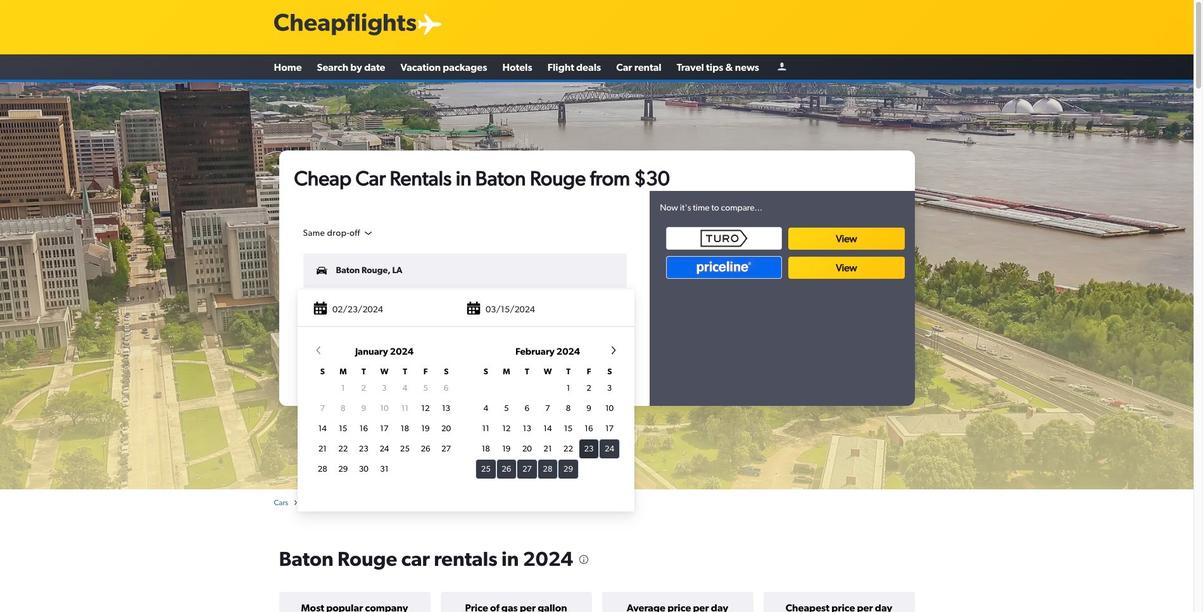 Task type: describe. For each thing, give the bounding box(es) containing it.
priceline image
[[666, 256, 782, 279]]

autoeurope image
[[807, 259, 870, 269]]



Task type: locate. For each thing, give the bounding box(es) containing it.
Car drop-off location Same drop-off field
[[303, 228, 374, 239]]

end date calendar input use left and right arrow keys to change day. use up and down arrow keys to change week. tab
[[303, 344, 629, 505]]

None text field
[[303, 254, 627, 288], [303, 292, 629, 329], [303, 296, 627, 330], [303, 254, 627, 288], [303, 292, 629, 329], [303, 296, 627, 330]]

expedia image
[[694, 257, 758, 271]]

baton rouge image
[[0, 82, 1194, 490]]

turo image
[[666, 227, 782, 250]]



